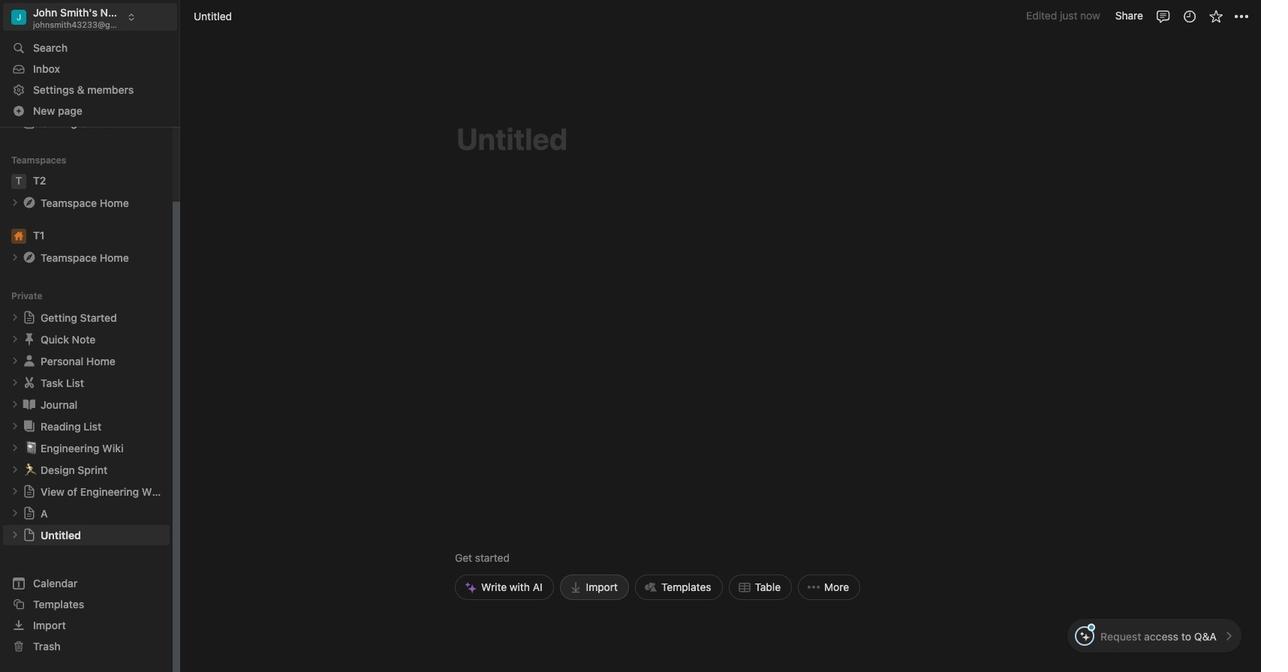 Task type: vqa. For each thing, say whether or not it's contained in the screenshot.
Change Page Icon related to 2nd Open icon
yes



Task type: locate. For each thing, give the bounding box(es) containing it.
3 open image from the top
[[11, 379, 20, 388]]

menu
[[455, 446, 861, 601]]

📓 image
[[24, 439, 38, 457]]

open image
[[11, 198, 20, 207], [11, 313, 20, 322], [11, 335, 20, 344], [11, 444, 20, 453], [11, 487, 20, 496], [11, 509, 20, 518], [11, 531, 20, 540]]

t image
[[11, 174, 26, 189]]

5 open image from the top
[[11, 422, 20, 431]]

open image
[[11, 253, 20, 262], [11, 357, 20, 366], [11, 379, 20, 388], [11, 400, 20, 409], [11, 422, 20, 431], [11, 466, 20, 475]]

2 open image from the top
[[11, 313, 20, 322]]

comments image
[[1156, 9, 1171, 24]]

5 open image from the top
[[11, 487, 20, 496]]

change page icon image
[[23, 116, 36, 129], [22, 195, 37, 210], [22, 250, 37, 265], [23, 311, 36, 325], [22, 332, 37, 347], [22, 354, 37, 369], [22, 376, 37, 391], [22, 397, 37, 412], [22, 419, 37, 434], [23, 485, 36, 499], [23, 507, 36, 521], [23, 529, 36, 542]]

favorite image
[[1209, 9, 1224, 24]]



Task type: describe. For each thing, give the bounding box(es) containing it.
2 open image from the top
[[11, 357, 20, 366]]

6 open image from the top
[[11, 466, 20, 475]]

updates image
[[1182, 9, 1197, 24]]

3 open image from the top
[[11, 335, 20, 344]]

6 open image from the top
[[11, 509, 20, 518]]

7 open image from the top
[[11, 531, 20, 540]]

1 open image from the top
[[11, 253, 20, 262]]

1 open image from the top
[[11, 198, 20, 207]]

🏃 image
[[24, 461, 38, 478]]

4 open image from the top
[[11, 400, 20, 409]]

4 open image from the top
[[11, 444, 20, 453]]



